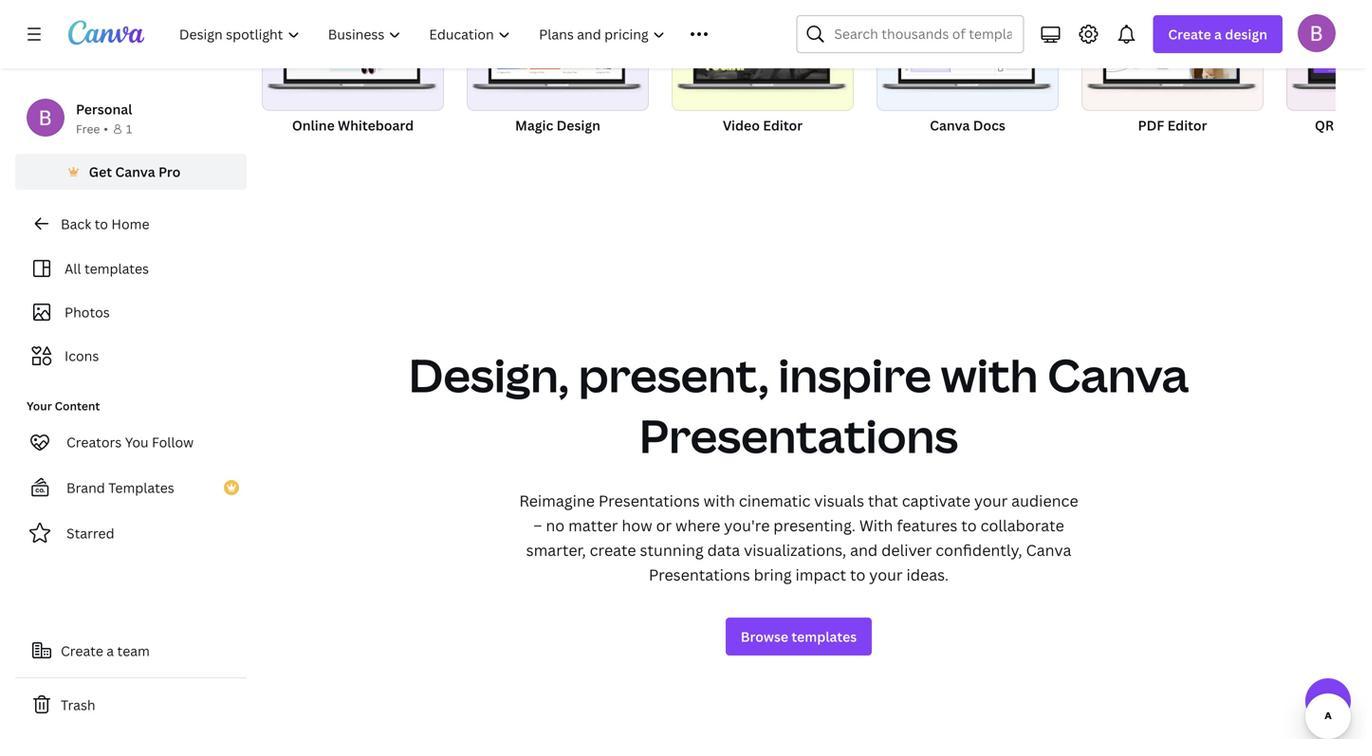 Task type: locate. For each thing, give the bounding box(es) containing it.
how
[[622, 515, 653, 536]]

presentations
[[640, 404, 959, 466], [599, 490, 700, 511], [649, 564, 750, 585]]

stunning
[[640, 540, 704, 560]]

you're
[[724, 515, 770, 536]]

1 horizontal spatial your
[[975, 490, 1008, 511]]

0 horizontal spatial templates
[[84, 259, 149, 277]]

that
[[868, 490, 899, 511]]

starred
[[66, 524, 114, 542]]

0 vertical spatial templates
[[84, 259, 149, 277]]

team
[[117, 642, 150, 660]]

video
[[723, 116, 760, 134]]

data
[[708, 540, 740, 560]]

1 vertical spatial with
[[704, 490, 735, 511]]

design
[[1226, 25, 1268, 43]]

1 editor from the left
[[763, 116, 803, 134]]

templates right all
[[84, 259, 149, 277]]

0 vertical spatial your
[[975, 490, 1008, 511]]

0 horizontal spatial editor
[[763, 116, 803, 134]]

create for create a team
[[61, 642, 103, 660]]

create
[[1169, 25, 1212, 43], [61, 642, 103, 660]]

2 vertical spatial presentations
[[649, 564, 750, 585]]

a left design
[[1215, 25, 1222, 43]]

0 horizontal spatial with
[[704, 490, 735, 511]]

editor right video
[[763, 116, 803, 134]]

create inside create a team button
[[61, 642, 103, 660]]

reimagine
[[519, 490, 595, 511]]

creators
[[66, 433, 122, 451]]

presentations up 'cinematic' in the bottom right of the page
[[640, 404, 959, 466]]

qr code
[[1315, 116, 1367, 134]]

0 horizontal spatial to
[[95, 215, 108, 233]]

0 vertical spatial presentations
[[640, 404, 959, 466]]

1 horizontal spatial templates
[[792, 628, 857, 646]]

back to home
[[61, 215, 149, 233]]

deliver
[[882, 540, 932, 560]]

presentations up how
[[599, 490, 700, 511]]

get
[[89, 163, 112, 181]]

magic
[[515, 116, 554, 134]]

editor
[[763, 116, 803, 134], [1168, 116, 1208, 134]]

2 editor from the left
[[1168, 116, 1208, 134]]

with
[[941, 343, 1039, 405], [704, 490, 735, 511]]

templates
[[108, 479, 174, 497]]

templates right the "browse"
[[792, 628, 857, 646]]

to up confidently,
[[962, 515, 977, 536]]

Search search field
[[835, 16, 1012, 52]]

to
[[95, 215, 108, 233], [962, 515, 977, 536], [850, 564, 866, 585]]

follow
[[152, 433, 194, 451]]

confidently,
[[936, 540, 1023, 560]]

pdf editor link
[[1082, 0, 1264, 154]]

magic design link
[[467, 0, 649, 154]]

0 horizontal spatial create
[[61, 642, 103, 660]]

–
[[534, 515, 542, 536]]

0 vertical spatial create
[[1169, 25, 1212, 43]]

a
[[1215, 25, 1222, 43], [107, 642, 114, 660]]

matter
[[569, 515, 618, 536]]

create a design
[[1169, 25, 1268, 43]]

editor right pdf
[[1168, 116, 1208, 134]]

presentations down data
[[649, 564, 750, 585]]

captivate
[[902, 490, 971, 511]]

canva docs link
[[877, 0, 1059, 154]]

starred link
[[15, 514, 247, 552]]

or
[[656, 515, 672, 536]]

online whiteboard image
[[262, 0, 444, 111]]

qr code link
[[1287, 0, 1367, 154]]

present,
[[579, 343, 769, 405]]

your
[[975, 490, 1008, 511], [870, 564, 903, 585]]

all templates
[[65, 259, 149, 277]]

0 vertical spatial a
[[1215, 25, 1222, 43]]

1 horizontal spatial to
[[850, 564, 866, 585]]

trash link
[[15, 686, 247, 724]]

1 vertical spatial your
[[870, 564, 903, 585]]

canva
[[930, 116, 970, 134], [115, 163, 155, 181], [1048, 343, 1189, 405], [1026, 540, 1072, 560]]

free
[[76, 121, 100, 136]]

templates for browse templates
[[792, 628, 857, 646]]

a inside dropdown button
[[1215, 25, 1222, 43]]

1 vertical spatial templates
[[792, 628, 857, 646]]

browse templates link
[[726, 618, 872, 656]]

creators you follow link
[[15, 423, 247, 461]]

pdf editor
[[1138, 116, 1208, 134]]

pdf editor image
[[1082, 0, 1264, 111]]

None search field
[[797, 15, 1024, 53]]

1 horizontal spatial create
[[1169, 25, 1212, 43]]

0 vertical spatial to
[[95, 215, 108, 233]]

templates
[[84, 259, 149, 277], [792, 628, 857, 646]]

1 horizontal spatial with
[[941, 343, 1039, 405]]

create inside create a design dropdown button
[[1169, 25, 1212, 43]]

creators you follow
[[66, 433, 194, 451]]

visuals
[[815, 490, 865, 511]]

with inside reimagine presentations with cinematic visuals that captivate your audience – no matter how or where you're presenting. with features to collaborate smarter, create stunning data visualizations, and deliver confidently, canva presentations bring impact to your ideas.
[[704, 490, 735, 511]]

1 vertical spatial create
[[61, 642, 103, 660]]

a for design
[[1215, 25, 1222, 43]]

photos
[[65, 303, 110, 321]]

online
[[292, 116, 335, 134]]

1 vertical spatial a
[[107, 642, 114, 660]]

0 horizontal spatial a
[[107, 642, 114, 660]]

get canva pro
[[89, 163, 181, 181]]

templates for all templates
[[84, 259, 149, 277]]

1 horizontal spatial editor
[[1168, 116, 1208, 134]]

impact
[[796, 564, 847, 585]]

a inside button
[[107, 642, 114, 660]]

create for create a design
[[1169, 25, 1212, 43]]

create left design
[[1169, 25, 1212, 43]]

2 horizontal spatial to
[[962, 515, 977, 536]]

your up collaborate
[[975, 490, 1008, 511]]

create left team
[[61, 642, 103, 660]]

features
[[897, 515, 958, 536]]

1 horizontal spatial a
[[1215, 25, 1222, 43]]

trash
[[61, 696, 95, 714]]

to right back
[[95, 215, 108, 233]]

a left team
[[107, 642, 114, 660]]

pro
[[158, 163, 181, 181]]

personal
[[76, 100, 132, 118]]

canva docs image
[[877, 0, 1059, 111]]

0 vertical spatial with
[[941, 343, 1039, 405]]

browse
[[741, 628, 789, 646]]

free •
[[76, 121, 108, 136]]

top level navigation element
[[167, 15, 751, 53], [167, 15, 751, 53]]

your down the deliver
[[870, 564, 903, 585]]

and
[[850, 540, 878, 560]]

to down "and"
[[850, 564, 866, 585]]

visualizations,
[[744, 540, 847, 560]]



Task type: describe. For each thing, give the bounding box(es) containing it.
canva inside design, present, inspire with canva presentations
[[1048, 343, 1189, 405]]

canva inside reimagine presentations with cinematic visuals that captivate your audience – no matter how or where you're presenting. with features to collaborate smarter, create stunning data visualizations, and deliver confidently, canva presentations bring impact to your ideas.
[[1026, 540, 1072, 560]]

photos link
[[27, 294, 235, 330]]

brand
[[66, 479, 105, 497]]

with
[[860, 515, 893, 536]]

all templates link
[[27, 250, 235, 286]]

canva inside button
[[115, 163, 155, 181]]

design, present, inspire with canva presentations
[[409, 343, 1189, 466]]

create a team
[[61, 642, 150, 660]]

browse templates
[[741, 628, 857, 646]]

back to home link
[[15, 205, 247, 243]]

docs
[[973, 116, 1006, 134]]

canva docs
[[930, 116, 1006, 134]]

1 vertical spatial to
[[962, 515, 977, 536]]

create
[[590, 540, 636, 560]]

your
[[27, 398, 52, 414]]

create a team button
[[15, 632, 247, 670]]

no
[[546, 515, 565, 536]]

video editor link
[[672, 0, 854, 154]]

where
[[676, 515, 721, 536]]

with inside design, present, inspire with canva presentations
[[941, 343, 1039, 405]]

presenting.
[[774, 515, 856, 536]]

code
[[1338, 116, 1367, 134]]

design,
[[409, 343, 569, 405]]

0 horizontal spatial your
[[870, 564, 903, 585]]

collaborate
[[981, 515, 1065, 536]]

design
[[557, 116, 601, 134]]

ideas.
[[907, 564, 949, 585]]

home
[[111, 215, 149, 233]]

whiteboard
[[338, 116, 414, 134]]

inspire
[[779, 343, 932, 405]]

you
[[125, 433, 149, 451]]

all
[[65, 259, 81, 277]]

video editor
[[723, 116, 803, 134]]

get canva pro button
[[15, 154, 247, 190]]

icons
[[65, 347, 99, 365]]

bring
[[754, 564, 792, 585]]

1
[[126, 121, 132, 136]]

editor for video editor
[[763, 116, 803, 134]]

online whiteboard
[[292, 116, 414, 134]]

bob builder image
[[1298, 14, 1336, 52]]

content
[[55, 398, 100, 414]]

brand templates
[[66, 479, 174, 497]]

video editor image
[[672, 0, 854, 111]]

presentations inside design, present, inspire with canva presentations
[[640, 404, 959, 466]]

cinematic
[[739, 490, 811, 511]]

magic design image
[[467, 0, 649, 111]]

editor for pdf editor
[[1168, 116, 1208, 134]]

qr
[[1315, 116, 1335, 134]]

reimagine presentations with cinematic visuals that captivate your audience – no matter how or where you're presenting. with features to collaborate smarter, create stunning data visualizations, and deliver confidently, canva presentations bring impact to your ideas.
[[519, 490, 1079, 585]]

a for team
[[107, 642, 114, 660]]

smarter,
[[526, 540, 586, 560]]

your content
[[27, 398, 100, 414]]

online whiteboard link
[[262, 0, 444, 154]]

1 vertical spatial presentations
[[599, 490, 700, 511]]

brand templates link
[[15, 469, 247, 507]]

qr code generator image
[[1287, 0, 1367, 111]]

pdf
[[1138, 116, 1165, 134]]

2 vertical spatial to
[[850, 564, 866, 585]]

audience
[[1012, 490, 1079, 511]]

•
[[104, 121, 108, 136]]

back
[[61, 215, 91, 233]]

create a design button
[[1153, 15, 1283, 53]]

magic design
[[515, 116, 601, 134]]

icons link
[[27, 338, 235, 374]]



Task type: vqa. For each thing, say whether or not it's contained in the screenshot.
Start
no



